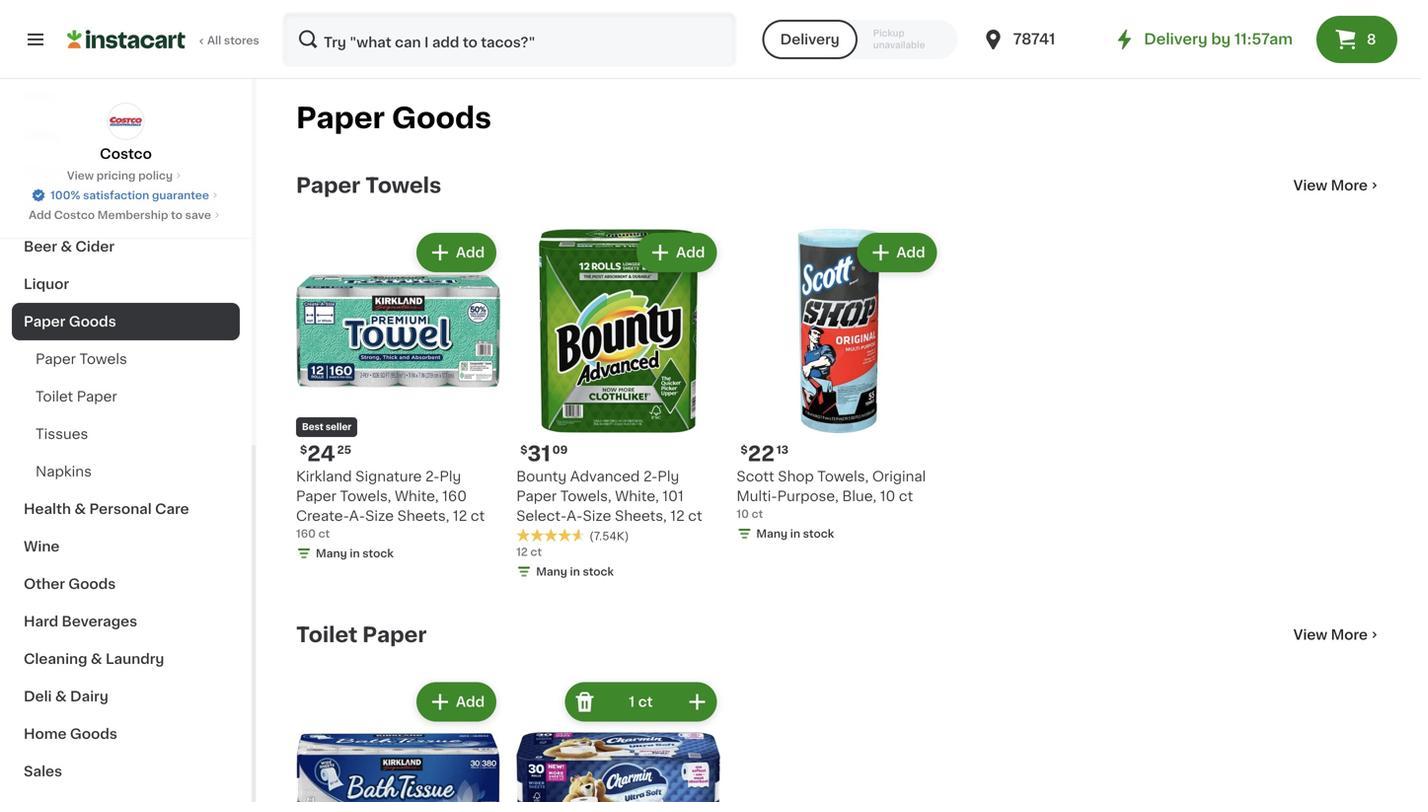 Task type: vqa. For each thing, say whether or not it's contained in the screenshot.
Many for 24
yes



Task type: describe. For each thing, give the bounding box(es) containing it.
all stores
[[207, 35, 259, 46]]

1 vertical spatial paper goods
[[24, 315, 116, 329]]

many for 24
[[316, 549, 347, 559]]

add button for 24
[[419, 235, 495, 270]]

add for 22
[[897, 246, 926, 260]]

0 vertical spatial paper towels link
[[296, 174, 441, 197]]

view pricing policy link
[[67, 168, 185, 184]]

liquor
[[24, 277, 69, 291]]

11:57am
[[1235, 32, 1293, 46]]

78741 button
[[982, 12, 1100, 67]]

09
[[553, 445, 568, 456]]

product group containing 24
[[296, 229, 501, 566]]

membership
[[98, 210, 168, 221]]

8
[[1367, 33, 1377, 46]]

tissues
[[36, 427, 88, 441]]

to
[[171, 210, 183, 221]]

best
[[302, 423, 324, 432]]

add costco membership to save
[[29, 210, 211, 221]]

paper goods link
[[12, 303, 240, 341]]

100%
[[50, 190, 80, 201]]

kirkland signature 2-ply paper towels, white, 160 create-a-size sheets, 12 ct 160 ct
[[296, 470, 485, 540]]

delivery by 11:57am link
[[1113, 28, 1293, 51]]

$ for 22
[[741, 445, 748, 456]]

1 horizontal spatial costco
[[100, 147, 152, 161]]

deli & dairy link
[[12, 678, 240, 716]]

more for paper
[[1331, 629, 1368, 642]]

100% satisfaction guarantee button
[[31, 184, 221, 203]]

costco link
[[100, 103, 152, 164]]

remove charmin ultra soft 2-ply jumbo roll, 30 rolls x 213 sheets image
[[573, 691, 597, 714]]

1 ct
[[629, 696, 653, 709]]

12 ct
[[516, 547, 542, 558]]

1 vertical spatial towels
[[79, 352, 127, 366]]

$ 24 25
[[300, 444, 352, 465]]

signature
[[355, 470, 422, 484]]

all
[[207, 35, 221, 46]]

$ 31 09
[[520, 444, 568, 465]]

1
[[629, 696, 635, 709]]

goods for paper goods link at the left of the page
[[69, 315, 116, 329]]

save
[[185, 210, 211, 221]]

22
[[748, 444, 775, 465]]

white, for advanced
[[615, 490, 659, 504]]

beer & cider
[[24, 240, 115, 254]]

product group containing 22
[[737, 229, 941, 546]]

sheets, for 101
[[615, 510, 667, 523]]

2- for advanced
[[644, 470, 658, 484]]

personal
[[89, 502, 152, 516]]

product group containing 31
[[516, 229, 721, 584]]

delivery by 11:57am
[[1144, 32, 1293, 46]]

24
[[307, 444, 335, 465]]

napkins
[[36, 465, 92, 479]]

all stores link
[[67, 12, 261, 67]]

0 horizontal spatial 160
[[296, 529, 316, 540]]

scott shop towels, original multi-purpose, blue, 10 ct 10 ct
[[737, 470, 926, 520]]

goods for home goods link
[[70, 728, 117, 741]]

cleaning
[[24, 653, 87, 666]]

dairy
[[70, 690, 108, 704]]

floral link
[[12, 153, 240, 191]]

8 button
[[1317, 16, 1398, 63]]

ply for 160
[[440, 470, 461, 484]]

delivery for delivery
[[780, 33, 840, 46]]

more for towels
[[1331, 179, 1368, 192]]

other
[[24, 577, 65, 591]]

paper inside kirkland signature 2-ply paper towels, white, 160 create-a-size sheets, 12 ct 160 ct
[[296, 490, 337, 504]]

1 horizontal spatial toilet paper
[[296, 625, 427, 646]]

size for create-
[[365, 510, 394, 523]]

0 vertical spatial paper goods
[[296, 104, 492, 132]]

cider
[[75, 240, 115, 254]]

original
[[872, 470, 926, 484]]

pets link
[[12, 78, 240, 115]]

view more link for toilet paper
[[1294, 626, 1382, 645]]

costco inside add costco membership to save link
[[54, 210, 95, 221]]

cleaning & laundry link
[[12, 641, 240, 678]]

product group containing add
[[296, 679, 501, 803]]

advanced
[[570, 470, 640, 484]]

wine
[[24, 540, 60, 554]]

policy
[[138, 170, 173, 181]]

white, for signature
[[395, 490, 439, 504]]

home goods
[[24, 728, 117, 741]]

pets
[[24, 90, 56, 104]]

bounty
[[516, 470, 567, 484]]

item carousel region
[[269, 221, 1382, 592]]

& for cleaning
[[91, 653, 102, 666]]

hard
[[24, 615, 58, 629]]

care
[[155, 502, 189, 516]]

1 horizontal spatial many
[[536, 567, 567, 578]]

many in stock for 24
[[316, 549, 394, 559]]

1 horizontal spatial 10
[[880, 490, 896, 504]]

in for 22
[[790, 529, 801, 540]]

tissues link
[[12, 416, 240, 453]]

shop
[[778, 470, 814, 484]]

electronics link
[[12, 191, 240, 228]]

health & personal care link
[[12, 491, 240, 528]]

in for 24
[[350, 549, 360, 559]]

guarantee
[[152, 190, 209, 201]]

bounty advanced 2-ply paper towels, white, 101 select-a-size sheets, 12 ct
[[516, 470, 702, 523]]

deli & dairy
[[24, 690, 108, 704]]

other goods link
[[12, 566, 240, 603]]

0 horizontal spatial 10
[[737, 509, 749, 520]]

view pricing policy
[[67, 170, 173, 181]]

beer
[[24, 240, 57, 254]]

view for toilet paper
[[1294, 629, 1328, 642]]

hard beverages
[[24, 615, 137, 629]]

0 horizontal spatial paper towels link
[[12, 341, 240, 378]]

goods for other goods link
[[68, 577, 116, 591]]

a- for select-
[[567, 510, 583, 523]]

view more for towels
[[1294, 179, 1368, 192]]

0 horizontal spatial paper towels
[[36, 352, 127, 366]]

deli
[[24, 690, 52, 704]]

12 for 160
[[453, 510, 467, 523]]

2- for signature
[[425, 470, 440, 484]]

(7.54k)
[[590, 531, 629, 542]]

0 horizontal spatial toilet paper link
[[12, 378, 240, 416]]

seller
[[326, 423, 352, 432]]



Task type: locate. For each thing, give the bounding box(es) containing it.
size up (7.54k)
[[583, 510, 612, 523]]

1 horizontal spatial many in stock
[[536, 567, 614, 578]]

2 horizontal spatial towels,
[[818, 470, 869, 484]]

paper towels link
[[296, 174, 441, 197], [12, 341, 240, 378]]

towels, down signature
[[340, 490, 391, 504]]

$ inside $ 31 09
[[520, 445, 528, 456]]

select-
[[516, 510, 567, 523]]

many down create-
[[316, 549, 347, 559]]

2- inside kirkland signature 2-ply paper towels, white, 160 create-a-size sheets, 12 ct 160 ct
[[425, 470, 440, 484]]

2 white, from the left
[[615, 490, 659, 504]]

1 vertical spatial in
[[350, 549, 360, 559]]

1 horizontal spatial delivery
[[1144, 32, 1208, 46]]

in down purpose,
[[790, 529, 801, 540]]

3 $ from the left
[[520, 445, 528, 456]]

2 size from the left
[[583, 510, 612, 523]]

1 $ from the left
[[300, 445, 307, 456]]

10
[[880, 490, 896, 504], [737, 509, 749, 520]]

1 more from the top
[[1331, 179, 1368, 192]]

1 ply from the left
[[440, 470, 461, 484]]

1 vertical spatial paper towels link
[[12, 341, 240, 378]]

2 a- from the left
[[567, 510, 583, 523]]

size inside bounty advanced 2-ply paper towels, white, 101 select-a-size sheets, 12 ct
[[583, 510, 612, 523]]

product group containing 1 ct
[[516, 679, 721, 803]]

many down 12 ct
[[536, 567, 567, 578]]

towels, for kirkland signature 2-ply paper towels, white, 160 create-a-size sheets, 12 ct 160 ct
[[340, 490, 391, 504]]

& right beer
[[61, 240, 72, 254]]

0 horizontal spatial size
[[365, 510, 394, 523]]

multi-
[[737, 490, 777, 504]]

& for deli
[[55, 690, 67, 704]]

delivery button
[[763, 20, 858, 59]]

1 vertical spatial many
[[316, 549, 347, 559]]

0 vertical spatial toilet
[[36, 390, 73, 404]]

1 horizontal spatial in
[[570, 567, 580, 578]]

0 vertical spatial many in stock
[[757, 529, 834, 540]]

$ up scott
[[741, 445, 748, 456]]

health & personal care
[[24, 502, 189, 516]]

& right health
[[74, 502, 86, 516]]

other goods
[[24, 577, 116, 591]]

12 down select-
[[516, 547, 528, 558]]

purpose,
[[777, 490, 839, 504]]

many in stock down create-
[[316, 549, 394, 559]]

more
[[1331, 179, 1368, 192], [1331, 629, 1368, 642]]

2 sheets, from the left
[[615, 510, 667, 523]]

ct inside bounty advanced 2-ply paper towels, white, 101 select-a-size sheets, 12 ct
[[688, 510, 702, 523]]

1 vertical spatial stock
[[363, 549, 394, 559]]

stock for 22
[[803, 529, 834, 540]]

white, down signature
[[395, 490, 439, 504]]

a- for create-
[[349, 510, 365, 523]]

sheets, inside bounty advanced 2-ply paper towels, white, 101 select-a-size sheets, 12 ct
[[615, 510, 667, 523]]

kirkland
[[296, 470, 352, 484]]

0 horizontal spatial in
[[350, 549, 360, 559]]

1 vertical spatial toilet paper link
[[296, 624, 427, 647]]

101
[[663, 490, 684, 504]]

12 for 101
[[671, 510, 685, 523]]

2 vertical spatial in
[[570, 567, 580, 578]]

1 view more link from the top
[[1294, 176, 1382, 195]]

1 horizontal spatial 160
[[442, 490, 467, 504]]

0 horizontal spatial costco
[[54, 210, 95, 221]]

size down signature
[[365, 510, 394, 523]]

0 vertical spatial towels
[[365, 175, 441, 196]]

ply right signature
[[440, 470, 461, 484]]

instacart logo image
[[67, 28, 186, 51]]

view more link
[[1294, 176, 1382, 195], [1294, 626, 1382, 645]]

1 a- from the left
[[349, 510, 365, 523]]

ct
[[899, 490, 913, 504], [752, 509, 763, 520], [471, 510, 485, 523], [688, 510, 702, 523], [318, 529, 330, 540], [531, 547, 542, 558], [638, 696, 653, 709]]

2- inside bounty advanced 2-ply paper towels, white, 101 select-a-size sheets, 12 ct
[[644, 470, 658, 484]]

towels, down "advanced"
[[560, 490, 612, 504]]

stores
[[224, 35, 259, 46]]

a- down signature
[[349, 510, 365, 523]]

white, inside bounty advanced 2-ply paper towels, white, 101 select-a-size sheets, 12 ct
[[615, 490, 659, 504]]

0 vertical spatial 10
[[880, 490, 896, 504]]

best seller
[[302, 423, 352, 432]]

costco logo image
[[107, 103, 145, 140]]

sales link
[[12, 753, 240, 791]]

1 horizontal spatial ply
[[658, 470, 679, 484]]

hard beverages link
[[12, 603, 240, 641]]

many
[[757, 529, 788, 540], [316, 549, 347, 559], [536, 567, 567, 578]]

2 vertical spatial stock
[[583, 567, 614, 578]]

10 down the "multi-"
[[737, 509, 749, 520]]

0 horizontal spatial many
[[316, 549, 347, 559]]

0 vertical spatial toilet paper link
[[12, 378, 240, 416]]

baby
[[24, 127, 61, 141]]

1 horizontal spatial 12
[[516, 547, 528, 558]]

1 size from the left
[[365, 510, 394, 523]]

2-
[[425, 470, 440, 484], [644, 470, 658, 484]]

31
[[528, 444, 551, 465]]

&
[[61, 240, 72, 254], [74, 502, 86, 516], [91, 653, 102, 666], [55, 690, 67, 704]]

ply inside bounty advanced 2-ply paper towels, white, 101 select-a-size sheets, 12 ct
[[658, 470, 679, 484]]

white, inside kirkland signature 2-ply paper towels, white, 160 create-a-size sheets, 12 ct 160 ct
[[395, 490, 439, 504]]

2 $ from the left
[[741, 445, 748, 456]]

costco down 100%
[[54, 210, 95, 221]]

160
[[442, 490, 467, 504], [296, 529, 316, 540]]

stock down (7.54k)
[[583, 567, 614, 578]]

0 horizontal spatial 12
[[453, 510, 467, 523]]

1 vertical spatial view more
[[1294, 629, 1368, 642]]

0 vertical spatial toilet paper
[[36, 390, 117, 404]]

sales
[[24, 765, 62, 779]]

sheets, for 160
[[397, 510, 449, 523]]

2 horizontal spatial stock
[[803, 529, 834, 540]]

1 vertical spatial view more link
[[1294, 626, 1382, 645]]

$
[[300, 445, 307, 456], [741, 445, 748, 456], [520, 445, 528, 456]]

1 horizontal spatial size
[[583, 510, 612, 523]]

1 white, from the left
[[395, 490, 439, 504]]

product group
[[296, 229, 501, 566], [516, 229, 721, 584], [737, 229, 941, 546], [296, 679, 501, 803], [516, 679, 721, 803]]

paper
[[296, 104, 385, 132], [296, 175, 361, 196], [24, 315, 65, 329], [36, 352, 76, 366], [77, 390, 117, 404], [296, 490, 337, 504], [516, 490, 557, 504], [362, 625, 427, 646]]

1 horizontal spatial towels
[[365, 175, 441, 196]]

add button for 31
[[639, 235, 715, 270]]

Search field
[[284, 14, 735, 65]]

0 horizontal spatial toilet
[[36, 390, 73, 404]]

78741
[[1013, 32, 1056, 46]]

napkins link
[[12, 453, 240, 491]]

laundry
[[106, 653, 164, 666]]

$ for 24
[[300, 445, 307, 456]]

0 horizontal spatial 2-
[[425, 470, 440, 484]]

in
[[790, 529, 801, 540], [350, 549, 360, 559], [570, 567, 580, 578]]

0 horizontal spatial toilet paper
[[36, 390, 117, 404]]

1 vertical spatial toilet paper
[[296, 625, 427, 646]]

sheets, up (7.54k)
[[615, 510, 667, 523]]

1 2- from the left
[[425, 470, 440, 484]]

12 inside kirkland signature 2-ply paper towels, white, 160 create-a-size sheets, 12 ct 160 ct
[[453, 510, 467, 523]]

2 more from the top
[[1331, 629, 1368, 642]]

towels, for bounty advanced 2-ply paper towels, white, 101 select-a-size sheets, 12 ct
[[560, 490, 612, 504]]

delivery inside button
[[780, 33, 840, 46]]

many in stock
[[757, 529, 834, 540], [316, 549, 394, 559], [536, 567, 614, 578]]

many down the "multi-"
[[757, 529, 788, 540]]

& for beer
[[61, 240, 72, 254]]

by
[[1212, 32, 1231, 46]]

0 vertical spatial many
[[757, 529, 788, 540]]

add for 31
[[676, 246, 705, 260]]

toilet paper link
[[12, 378, 240, 416], [296, 624, 427, 647]]

sheets, down signature
[[397, 510, 449, 523]]

0 horizontal spatial towels,
[[340, 490, 391, 504]]

0 horizontal spatial stock
[[363, 549, 394, 559]]

pricing
[[96, 170, 136, 181]]

2 horizontal spatial 12
[[671, 510, 685, 523]]

0 vertical spatial 160
[[442, 490, 467, 504]]

0 vertical spatial paper towels
[[296, 175, 441, 196]]

0 horizontal spatial $
[[300, 445, 307, 456]]

2 horizontal spatial in
[[790, 529, 801, 540]]

towels, inside the 'scott shop towels, original multi-purpose, blue, 10 ct 10 ct'
[[818, 470, 869, 484]]

white, left 101
[[615, 490, 659, 504]]

$ 22 13
[[741, 444, 789, 465]]

0 horizontal spatial white,
[[395, 490, 439, 504]]

add costco membership to save link
[[29, 207, 223, 223]]

in down bounty advanced 2-ply paper towels, white, 101 select-a-size sheets, 12 ct
[[570, 567, 580, 578]]

1 horizontal spatial stock
[[583, 567, 614, 578]]

beer & cider link
[[12, 228, 240, 266]]

1 vertical spatial toilet
[[296, 625, 358, 646]]

1 vertical spatial more
[[1331, 629, 1368, 642]]

beverages
[[62, 615, 137, 629]]

12 inside bounty advanced 2-ply paper towels, white, 101 select-a-size sheets, 12 ct
[[671, 510, 685, 523]]

0 vertical spatial view more
[[1294, 179, 1368, 192]]

1 horizontal spatial paper goods
[[296, 104, 492, 132]]

0 horizontal spatial ply
[[440, 470, 461, 484]]

2 view more from the top
[[1294, 629, 1368, 642]]

a- down "advanced"
[[567, 510, 583, 523]]

1 horizontal spatial sheets,
[[615, 510, 667, 523]]

$ inside '$ 24 25'
[[300, 445, 307, 456]]

1 vertical spatial many in stock
[[316, 549, 394, 559]]

0 vertical spatial view more link
[[1294, 176, 1382, 195]]

ply up 101
[[658, 470, 679, 484]]

view more link for paper towels
[[1294, 176, 1382, 195]]

satisfaction
[[83, 190, 149, 201]]

& right deli
[[55, 690, 67, 704]]

ply for 101
[[658, 470, 679, 484]]

2- right "advanced"
[[644, 470, 658, 484]]

0 vertical spatial more
[[1331, 179, 1368, 192]]

2- right signature
[[425, 470, 440, 484]]

2 vertical spatial many
[[536, 567, 567, 578]]

$ inside $ 22 13
[[741, 445, 748, 456]]

0 vertical spatial stock
[[803, 529, 834, 540]]

1 horizontal spatial towels,
[[560, 490, 612, 504]]

0 horizontal spatial towels
[[79, 352, 127, 366]]

create-
[[296, 510, 349, 523]]

0 vertical spatial costco
[[100, 147, 152, 161]]

2 horizontal spatial many in stock
[[757, 529, 834, 540]]

2 horizontal spatial many
[[757, 529, 788, 540]]

2 horizontal spatial $
[[741, 445, 748, 456]]

sheets, inside kirkland signature 2-ply paper towels, white, 160 create-a-size sheets, 12 ct 160 ct
[[397, 510, 449, 523]]

1 horizontal spatial a-
[[567, 510, 583, 523]]

stock for 24
[[363, 549, 394, 559]]

goods
[[392, 104, 492, 132], [69, 315, 116, 329], [68, 577, 116, 591], [70, 728, 117, 741]]

service type group
[[763, 20, 958, 59]]

a- inside kirkland signature 2-ply paper towels, white, 160 create-a-size sheets, 12 ct 160 ct
[[349, 510, 365, 523]]

25
[[337, 445, 352, 456]]

toilet
[[36, 390, 73, 404], [296, 625, 358, 646]]

delivery for delivery by 11:57am
[[1144, 32, 1208, 46]]

1 horizontal spatial toilet
[[296, 625, 358, 646]]

13
[[777, 445, 789, 456]]

many in stock down (7.54k)
[[536, 567, 614, 578]]

1 horizontal spatial paper towels
[[296, 175, 441, 196]]

size for select-
[[583, 510, 612, 523]]

0 horizontal spatial many in stock
[[316, 549, 394, 559]]

1 vertical spatial 160
[[296, 529, 316, 540]]

1 horizontal spatial 2-
[[644, 470, 658, 484]]

white,
[[395, 490, 439, 504], [615, 490, 659, 504]]

1 view more from the top
[[1294, 179, 1368, 192]]

1 vertical spatial 10
[[737, 509, 749, 520]]

★★★★★
[[516, 529, 586, 542], [516, 529, 586, 542]]

12 left select-
[[453, 510, 467, 523]]

add button for 22
[[859, 235, 935, 270]]

1 vertical spatial costco
[[54, 210, 95, 221]]

towels, inside bounty advanced 2-ply paper towels, white, 101 select-a-size sheets, 12 ct
[[560, 490, 612, 504]]

electronics
[[24, 202, 104, 216]]

2 view more link from the top
[[1294, 626, 1382, 645]]

a- inside bounty advanced 2-ply paper towels, white, 101 select-a-size sheets, 12 ct
[[567, 510, 583, 523]]

2 2- from the left
[[644, 470, 658, 484]]

costco up view pricing policy link
[[100, 147, 152, 161]]

many for 22
[[757, 529, 788, 540]]

1 horizontal spatial toilet paper link
[[296, 624, 427, 647]]

0 horizontal spatial sheets,
[[397, 510, 449, 523]]

10 down original
[[880, 490, 896, 504]]

size
[[365, 510, 394, 523], [583, 510, 612, 523]]

liquor link
[[12, 266, 240, 303]]

size inside kirkland signature 2-ply paper towels, white, 160 create-a-size sheets, 12 ct 160 ct
[[365, 510, 394, 523]]

0 horizontal spatial delivery
[[780, 33, 840, 46]]

add for 24
[[456, 246, 485, 260]]

many in stock for 22
[[757, 529, 834, 540]]

many in stock down purpose,
[[757, 529, 834, 540]]

sheets,
[[397, 510, 449, 523], [615, 510, 667, 523]]

towels
[[365, 175, 441, 196], [79, 352, 127, 366]]

blue,
[[842, 490, 877, 504]]

floral
[[24, 165, 63, 179]]

12
[[453, 510, 467, 523], [671, 510, 685, 523], [516, 547, 528, 558]]

home goods link
[[12, 716, 240, 753]]

1 horizontal spatial $
[[520, 445, 528, 456]]

& for health
[[74, 502, 86, 516]]

0 horizontal spatial paper goods
[[24, 315, 116, 329]]

2 vertical spatial many in stock
[[536, 567, 614, 578]]

towels, inside kirkland signature 2-ply paper towels, white, 160 create-a-size sheets, 12 ct 160 ct
[[340, 490, 391, 504]]

stock down purpose,
[[803, 529, 834, 540]]

1 horizontal spatial paper towels link
[[296, 174, 441, 197]]

2 ply from the left
[[658, 470, 679, 484]]

1 vertical spatial paper towels
[[36, 352, 127, 366]]

$ down "best"
[[300, 445, 307, 456]]

home
[[24, 728, 67, 741]]

increment quantity of charmin ultra soft 2-ply jumbo roll, 30 rolls x 213 sheets image
[[685, 691, 709, 714]]

in down kirkland signature 2-ply paper towels, white, 160 create-a-size sheets, 12 ct 160 ct on the left bottom of the page
[[350, 549, 360, 559]]

None search field
[[282, 12, 737, 67]]

paper goods
[[296, 104, 492, 132], [24, 315, 116, 329]]

view more for paper
[[1294, 629, 1368, 642]]

1 horizontal spatial white,
[[615, 490, 659, 504]]

0 vertical spatial in
[[790, 529, 801, 540]]

12 down 101
[[671, 510, 685, 523]]

stock down kirkland signature 2-ply paper towels, white, 160 create-a-size sheets, 12 ct 160 ct on the left bottom of the page
[[363, 549, 394, 559]]

& down beverages
[[91, 653, 102, 666]]

1 sheets, from the left
[[397, 510, 449, 523]]

$ for 31
[[520, 445, 528, 456]]

view for paper towels
[[1294, 179, 1328, 192]]

$ up bounty
[[520, 445, 528, 456]]

0 horizontal spatial a-
[[349, 510, 365, 523]]

cleaning & laundry
[[24, 653, 164, 666]]

baby link
[[12, 115, 240, 153]]

100% satisfaction guarantee
[[50, 190, 209, 201]]

ply inside kirkland signature 2-ply paper towels, white, 160 create-a-size sheets, 12 ct 160 ct
[[440, 470, 461, 484]]

health
[[24, 502, 71, 516]]

towels, up blue,
[[818, 470, 869, 484]]

paper inside bounty advanced 2-ply paper towels, white, 101 select-a-size sheets, 12 ct
[[516, 490, 557, 504]]



